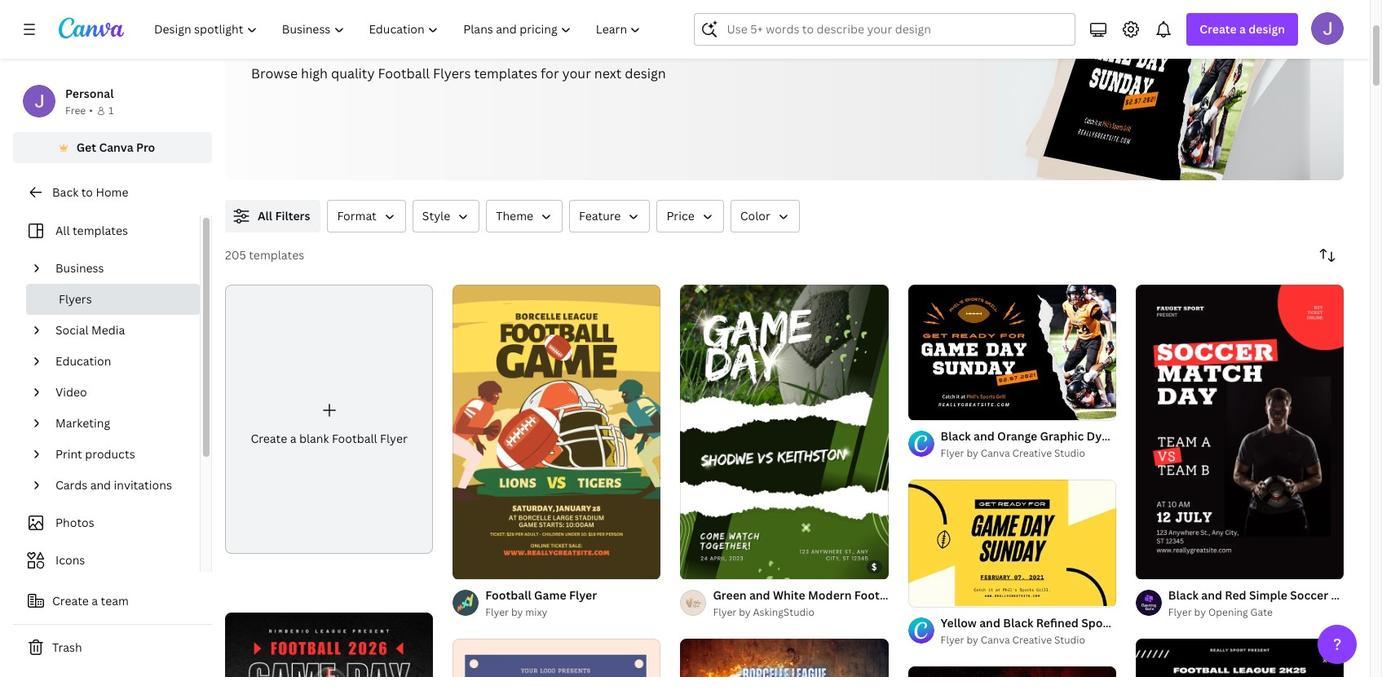 Task type: vqa. For each thing, say whether or not it's contained in the screenshot.
also
no



Task type: describe. For each thing, give the bounding box(es) containing it.
create a team button
[[13, 585, 212, 618]]

templates down all filters button
[[249, 247, 305, 263]]

football flyers templates
[[251, 15, 583, 50]]

feature button
[[569, 200, 651, 233]]

format button
[[328, 200, 406, 233]]

Sort by button
[[1312, 239, 1345, 272]]

1 vertical spatial flyers
[[433, 64, 471, 82]]

day
[[939, 587, 960, 603]]

marketing
[[55, 415, 110, 431]]

canva inside the "black and orange graphic dynamic sports football flyer flyer by canva creative studio"
[[981, 446, 1011, 460]]

1 vertical spatial design
[[625, 64, 666, 82]]

trash
[[52, 640, 82, 655]]

business link
[[49, 253, 190, 284]]

by inside football game flyer flyer by mixy
[[512, 605, 523, 619]]

football inside create a blank football flyer 'element'
[[332, 431, 377, 446]]

create a design
[[1200, 21, 1286, 37]]

create for create a blank football flyer
[[251, 431, 287, 446]]

$
[[872, 560, 878, 573]]

get canva pro
[[76, 140, 155, 155]]

orange
[[998, 428, 1038, 444]]

all for all templates
[[55, 223, 70, 238]]

create for create a team
[[52, 593, 89, 609]]

filters
[[275, 208, 310, 224]]

a for design
[[1240, 21, 1247, 37]]

green and white modern football game day flyer link
[[713, 587, 991, 605]]

creative inside the "black and orange graphic dynamic sports football flyer flyer by canva creative studio"
[[1013, 446, 1052, 460]]

canva inside button
[[99, 140, 134, 155]]

print products
[[55, 446, 135, 462]]

football game flyer flyer by mixy
[[486, 587, 597, 619]]

studio inside the "black and orange graphic dynamic sports football flyer flyer by canva creative studio"
[[1055, 446, 1086, 460]]

print products link
[[49, 439, 190, 470]]

205 templates
[[225, 247, 305, 263]]

invitations
[[114, 477, 172, 493]]

get canva pro button
[[13, 132, 212, 163]]

a for blank
[[290, 431, 297, 446]]

business
[[55, 260, 104, 276]]

feature
[[579, 208, 621, 224]]

back to home link
[[13, 176, 212, 209]]

icons link
[[23, 545, 190, 576]]

flyer inside create a blank football flyer 'element'
[[380, 431, 408, 446]]

pro
[[136, 140, 155, 155]]

social media
[[55, 322, 125, 338]]

dynamic
[[1087, 428, 1136, 444]]

modern
[[809, 587, 852, 603]]

and for red
[[1202, 587, 1223, 603]]

and for orange
[[974, 428, 995, 444]]

video link
[[49, 377, 190, 408]]

game inside football game flyer flyer by mixy
[[534, 587, 567, 603]]

black inside yellow and black refined sports football flyer flyer by canva creative studio
[[1004, 615, 1034, 630]]

price button
[[657, 200, 724, 233]]

browse
[[251, 64, 298, 82]]

black and orange graphic dynamic sports football flyer image
[[909, 285, 1117, 420]]

video
[[55, 384, 87, 400]]

Search search field
[[727, 14, 1066, 45]]

flyer by opening gate link
[[1169, 605, 1345, 621]]

sports inside the "black and orange graphic dynamic sports football flyer flyer by canva creative studio"
[[1139, 428, 1176, 444]]

products
[[85, 446, 135, 462]]

your
[[563, 64, 591, 82]]

black and red simple soccer football f link
[[1169, 587, 1383, 605]]

game inside green and white modern football game day flyer flyer by askingstudio
[[904, 587, 936, 603]]

red
[[1226, 587, 1247, 603]]

a for team
[[92, 593, 98, 609]]

icons
[[55, 552, 85, 568]]

refined
[[1037, 615, 1079, 630]]

cards and invitations link
[[49, 470, 190, 501]]

free
[[65, 104, 86, 117]]

format
[[337, 208, 377, 224]]

black and red simple soccer football flyer image
[[1136, 285, 1345, 579]]

football tryouts flyer image
[[453, 639, 661, 677]]

green
[[713, 587, 747, 603]]

cards
[[55, 477, 87, 493]]

0 vertical spatial flyers
[[365, 15, 445, 50]]

•
[[89, 104, 93, 117]]

get
[[76, 140, 96, 155]]

yellow and black refined sports football flyer link
[[941, 614, 1198, 632]]

all filters button
[[225, 200, 321, 233]]

all templates
[[55, 223, 128, 238]]

flyer by canva creative studio link for orange
[[941, 445, 1117, 462]]

red and black football game sport flyer image
[[225, 613, 433, 677]]

all filters
[[258, 208, 310, 224]]

education
[[55, 353, 111, 369]]

gate
[[1251, 605, 1273, 619]]

back
[[52, 184, 78, 200]]

football inside football game flyer flyer by mixy
[[486, 587, 532, 603]]

cards and invitations
[[55, 477, 172, 493]]

education link
[[49, 346, 190, 377]]

media
[[91, 322, 125, 338]]

soccer
[[1291, 587, 1329, 603]]

1
[[108, 104, 114, 117]]

flyer by askingstudio link
[[713, 605, 889, 621]]



Task type: locate. For each thing, give the bounding box(es) containing it.
create a blank football flyer
[[251, 431, 408, 446]]

and up the opening
[[1202, 587, 1223, 603]]

marketing link
[[49, 408, 190, 439]]

studio down graphic
[[1055, 446, 1086, 460]]

1 vertical spatial sports
[[1082, 615, 1119, 630]]

red modern football sport flyer image
[[909, 666, 1117, 677]]

black for black and red simple soccer football f
[[1169, 587, 1199, 603]]

sports inside yellow and black refined sports football flyer flyer by canva creative studio
[[1082, 615, 1119, 630]]

black left red
[[1169, 587, 1199, 603]]

blank
[[299, 431, 329, 446]]

0 vertical spatial studio
[[1055, 446, 1086, 460]]

0 vertical spatial flyer by canva creative studio link
[[941, 445, 1117, 462]]

0 horizontal spatial football game flyer image
[[453, 285, 661, 579]]

sports right refined
[[1082, 615, 1119, 630]]

1 game from the left
[[534, 587, 567, 603]]

social media link
[[49, 315, 190, 346]]

yellow and black refined sports football flyer image
[[909, 480, 1117, 606]]

for
[[541, 64, 559, 82]]

0 horizontal spatial a
[[92, 593, 98, 609]]

a inside button
[[92, 593, 98, 609]]

canva left pro
[[99, 140, 134, 155]]

flyer
[[1227, 428, 1255, 444], [380, 431, 408, 446], [941, 446, 965, 460], [569, 587, 597, 603], [963, 587, 991, 603], [486, 605, 509, 619], [713, 605, 737, 619], [1169, 605, 1193, 619], [1170, 615, 1198, 630], [941, 633, 965, 647]]

1 horizontal spatial create
[[251, 431, 287, 446]]

free •
[[65, 104, 93, 117]]

and left white
[[750, 587, 771, 603]]

black for black and orange graphic dynamic sports football flyer
[[941, 428, 971, 444]]

canva down orange on the right
[[981, 446, 1011, 460]]

orange modern bold football league sport flyer image
[[1136, 639, 1345, 677]]

white
[[773, 587, 806, 603]]

0 horizontal spatial create
[[52, 593, 89, 609]]

design inside dropdown button
[[1249, 21, 1286, 37]]

create a blank football flyer element
[[225, 285, 433, 554]]

1 horizontal spatial game
[[904, 587, 936, 603]]

style button
[[413, 200, 480, 233]]

templates down back to home
[[73, 223, 128, 238]]

0 vertical spatial canva
[[99, 140, 134, 155]]

green and white modern football game day flyer image
[[681, 285, 889, 579]]

design left jacob simon image
[[1249, 21, 1286, 37]]

creative inside yellow and black refined sports football flyer flyer by canva creative studio
[[1013, 633, 1052, 647]]

color button
[[731, 200, 800, 233]]

1 vertical spatial create
[[251, 431, 287, 446]]

1 horizontal spatial design
[[1249, 21, 1286, 37]]

1 horizontal spatial sports
[[1139, 428, 1176, 444]]

1 horizontal spatial football game flyer image
[[681, 639, 889, 677]]

black and orange graphic dynamic sports football flyer flyer by canva creative studio
[[941, 428, 1255, 460]]

by
[[967, 446, 979, 460], [512, 605, 523, 619], [739, 605, 751, 619], [1195, 605, 1207, 619], [967, 633, 979, 647]]

a inside dropdown button
[[1240, 21, 1247, 37]]

canva up red modern football sport flyer image
[[981, 633, 1011, 647]]

browse high quality football flyers templates for your next design
[[251, 64, 666, 82]]

1 horizontal spatial a
[[290, 431, 297, 446]]

next
[[595, 64, 622, 82]]

graphic
[[1041, 428, 1084, 444]]

top level navigation element
[[144, 13, 655, 46]]

0 horizontal spatial design
[[625, 64, 666, 82]]

black left orange on the right
[[941, 428, 971, 444]]

by inside yellow and black refined sports football flyer flyer by canva creative studio
[[967, 633, 979, 647]]

green and white modern football game day flyer flyer by askingstudio
[[713, 587, 991, 619]]

templates
[[450, 15, 583, 50], [474, 64, 538, 82], [73, 223, 128, 238], [249, 247, 305, 263]]

1 studio from the top
[[1055, 446, 1086, 460]]

all
[[258, 208, 273, 224], [55, 223, 70, 238]]

theme button
[[486, 200, 563, 233]]

and inside yellow and black refined sports football flyer flyer by canva creative studio
[[980, 615, 1001, 630]]

1 vertical spatial black
[[1169, 587, 1199, 603]]

0 vertical spatial creative
[[1013, 446, 1052, 460]]

askingstudio
[[753, 605, 815, 619]]

studio
[[1055, 446, 1086, 460], [1055, 633, 1086, 647]]

None search field
[[695, 13, 1076, 46]]

theme
[[496, 208, 534, 224]]

yellow
[[941, 615, 977, 630]]

football inside black and red simple soccer football f flyer by opening gate
[[1332, 587, 1378, 603]]

price
[[667, 208, 695, 224]]

1 vertical spatial creative
[[1013, 633, 1052, 647]]

0 vertical spatial black
[[941, 428, 971, 444]]

all for all filters
[[258, 208, 273, 224]]

0 vertical spatial create
[[1200, 21, 1237, 37]]

2 vertical spatial create
[[52, 593, 89, 609]]

team
[[101, 593, 129, 609]]

1 vertical spatial canva
[[981, 446, 1011, 460]]

create a design button
[[1187, 13, 1299, 46]]

and left orange on the right
[[974, 428, 995, 444]]

2 game from the left
[[904, 587, 936, 603]]

2 football flyers templates image from the left
[[1044, 0, 1278, 192]]

0 horizontal spatial sports
[[1082, 615, 1119, 630]]

and right "cards"
[[90, 477, 111, 493]]

game up flyer by mixy link
[[534, 587, 567, 603]]

2 vertical spatial black
[[1004, 615, 1034, 630]]

0 horizontal spatial game
[[534, 587, 567, 603]]

flyers down football flyers templates
[[433, 64, 471, 82]]

1 horizontal spatial all
[[258, 208, 273, 224]]

a inside 'element'
[[290, 431, 297, 446]]

game
[[534, 587, 567, 603], [904, 587, 936, 603]]

create inside dropdown button
[[1200, 21, 1237, 37]]

photos link
[[23, 507, 190, 538]]

0 vertical spatial design
[[1249, 21, 1286, 37]]

studio inside yellow and black refined sports football flyer flyer by canva creative studio
[[1055, 633, 1086, 647]]

1 football flyers templates image from the left
[[996, 0, 1345, 180]]

2 creative from the top
[[1013, 633, 1052, 647]]

2 studio from the top
[[1055, 633, 1086, 647]]

simple
[[1250, 587, 1288, 603]]

opening
[[1209, 605, 1249, 619]]

create inside button
[[52, 593, 89, 609]]

football inside yellow and black refined sports football flyer flyer by canva creative studio
[[1121, 615, 1168, 630]]

205
[[225, 247, 246, 263]]

sports
[[1139, 428, 1176, 444], [1082, 615, 1119, 630]]

2 vertical spatial flyers
[[59, 291, 92, 307]]

1 vertical spatial flyer by canva creative studio link
[[941, 632, 1117, 648]]

all left the filters
[[258, 208, 273, 224]]

create a team
[[52, 593, 129, 609]]

football game flyer link
[[486, 587, 597, 605]]

all down back
[[55, 223, 70, 238]]

black left refined
[[1004, 615, 1034, 630]]

and inside 'link'
[[90, 477, 111, 493]]

by inside the "black and orange graphic dynamic sports football flyer flyer by canva creative studio"
[[967, 446, 979, 460]]

1 flyer by canva creative studio link from the top
[[941, 445, 1117, 462]]

flyer by canva creative studio link for black
[[941, 632, 1117, 648]]

social
[[55, 322, 89, 338]]

flyer inside black and red simple soccer football f flyer by opening gate
[[1169, 605, 1193, 619]]

and for invitations
[[90, 477, 111, 493]]

studio down yellow and black refined sports football flyer 'link' on the bottom right of the page
[[1055, 633, 1086, 647]]

creative
[[1013, 446, 1052, 460], [1013, 633, 1052, 647]]

2 vertical spatial canva
[[981, 633, 1011, 647]]

football inside the "black and orange graphic dynamic sports football flyer flyer by canva creative studio"
[[1178, 428, 1225, 444]]

flyers up quality at left
[[365, 15, 445, 50]]

trash link
[[13, 631, 212, 664]]

1 vertical spatial football game flyer image
[[681, 639, 889, 677]]

high
[[301, 64, 328, 82]]

1 vertical spatial studio
[[1055, 633, 1086, 647]]

to
[[81, 184, 93, 200]]

football flyers templates image
[[996, 0, 1345, 180], [1044, 0, 1278, 192]]

flyers up social
[[59, 291, 92, 307]]

color
[[741, 208, 771, 224]]

black inside black and red simple soccer football f flyer by opening gate
[[1169, 587, 1199, 603]]

mixy
[[526, 605, 548, 619]]

yellow and black refined sports football flyer flyer by canva creative studio
[[941, 615, 1198, 647]]

2 horizontal spatial a
[[1240, 21, 1247, 37]]

all inside button
[[258, 208, 273, 224]]

and for black
[[980, 615, 1001, 630]]

canva
[[99, 140, 134, 155], [981, 446, 1011, 460], [981, 633, 1011, 647]]

creative down refined
[[1013, 633, 1052, 647]]

flyer by canva creative studio link down orange on the right
[[941, 445, 1117, 462]]

by inside green and white modern football game day flyer flyer by askingstudio
[[739, 605, 751, 619]]

black and orange graphic dynamic sports football flyer link
[[941, 427, 1255, 445]]

creative down orange on the right
[[1013, 446, 1052, 460]]

personal
[[65, 86, 114, 101]]

2 vertical spatial a
[[92, 593, 98, 609]]

football
[[251, 15, 360, 50], [378, 64, 430, 82], [1178, 428, 1225, 444], [332, 431, 377, 446], [486, 587, 532, 603], [855, 587, 901, 603], [1332, 587, 1378, 603], [1121, 615, 1168, 630]]

flyer by canva creative studio link down refined
[[941, 632, 1117, 648]]

game left day
[[904, 587, 936, 603]]

0 horizontal spatial black
[[941, 428, 971, 444]]

photos
[[55, 515, 94, 530]]

print
[[55, 446, 82, 462]]

0 vertical spatial football game flyer image
[[453, 285, 661, 579]]

0 vertical spatial a
[[1240, 21, 1247, 37]]

flyer by canva creative studio link
[[941, 445, 1117, 462], [941, 632, 1117, 648]]

templates up for
[[450, 15, 583, 50]]

design right next
[[625, 64, 666, 82]]

and right yellow
[[980, 615, 1001, 630]]

black
[[941, 428, 971, 444], [1169, 587, 1199, 603], [1004, 615, 1034, 630]]

1 creative from the top
[[1013, 446, 1052, 460]]

football game flyer image
[[453, 285, 661, 579], [681, 639, 889, 677]]

back to home
[[52, 184, 128, 200]]

create a blank football flyer link
[[225, 285, 433, 554]]

0 horizontal spatial all
[[55, 223, 70, 238]]

flyer by mixy link
[[486, 605, 597, 621]]

templates left for
[[474, 64, 538, 82]]

black inside the "black and orange graphic dynamic sports football flyer flyer by canva creative studio"
[[941, 428, 971, 444]]

1 horizontal spatial black
[[1004, 615, 1034, 630]]

jacob simon image
[[1312, 12, 1345, 45]]

f
[[1381, 587, 1383, 603]]

black and red simple soccer football f flyer by opening gate
[[1169, 587, 1383, 619]]

style
[[422, 208, 451, 224]]

canva inside yellow and black refined sports football flyer flyer by canva creative studio
[[981, 633, 1011, 647]]

and inside the "black and orange graphic dynamic sports football flyer flyer by canva creative studio"
[[974, 428, 995, 444]]

and for white
[[750, 587, 771, 603]]

and inside green and white modern football game day flyer flyer by askingstudio
[[750, 587, 771, 603]]

sports right dynamic
[[1139, 428, 1176, 444]]

football inside green and white modern football game day flyer flyer by askingstudio
[[855, 587, 901, 603]]

1 vertical spatial a
[[290, 431, 297, 446]]

create inside 'element'
[[251, 431, 287, 446]]

2 horizontal spatial black
[[1169, 587, 1199, 603]]

2 flyer by canva creative studio link from the top
[[941, 632, 1117, 648]]

quality
[[331, 64, 375, 82]]

0 vertical spatial sports
[[1139, 428, 1176, 444]]

and
[[974, 428, 995, 444], [90, 477, 111, 493], [750, 587, 771, 603], [1202, 587, 1223, 603], [980, 615, 1001, 630]]

home
[[96, 184, 128, 200]]

create for create a design
[[1200, 21, 1237, 37]]

and inside black and red simple soccer football f flyer by opening gate
[[1202, 587, 1223, 603]]

by inside black and red simple soccer football f flyer by opening gate
[[1195, 605, 1207, 619]]

design
[[1249, 21, 1286, 37], [625, 64, 666, 82]]

2 horizontal spatial create
[[1200, 21, 1237, 37]]



